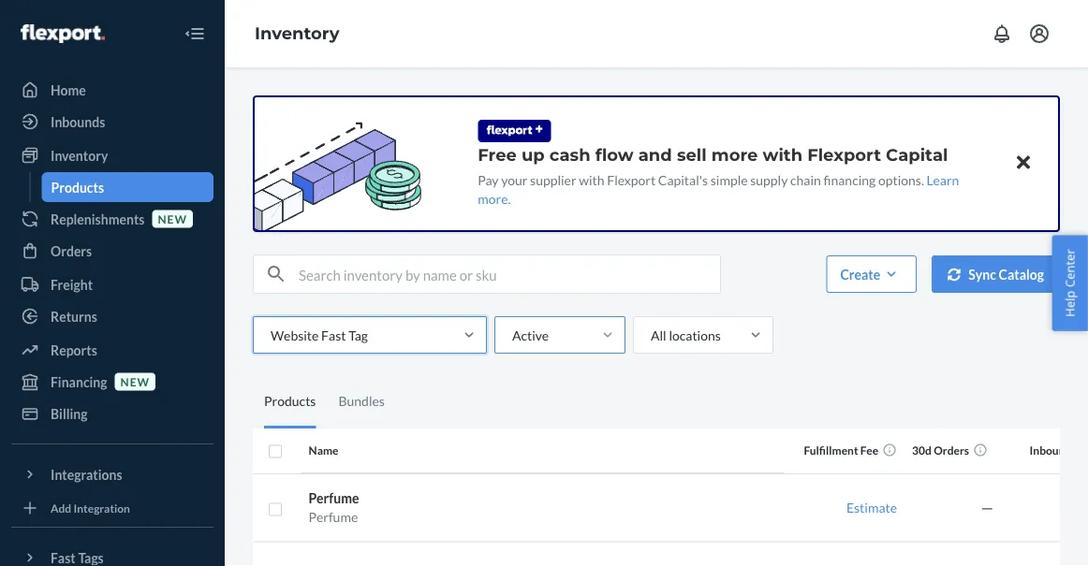 Task type: describe. For each thing, give the bounding box(es) containing it.
fee
[[861, 444, 879, 458]]

new for financing
[[120, 375, 150, 389]]

sync alt image
[[949, 268, 962, 281]]

integrations button
[[11, 460, 214, 490]]

estimate
[[847, 500, 898, 516]]

add integration
[[51, 502, 130, 515]]

tags
[[78, 551, 104, 566]]

1 horizontal spatial with
[[763, 144, 803, 165]]

1 horizontal spatial more
[[712, 144, 758, 165]]

home
[[51, 82, 86, 98]]

help center
[[1062, 249, 1079, 318]]

add integration link
[[11, 498, 214, 520]]

website fast tag
[[271, 328, 368, 343]]

name
[[309, 444, 339, 458]]

square image for 30d orders
[[268, 445, 283, 460]]

.
[[508, 191, 511, 207]]

freight link
[[11, 270, 214, 300]]

sell
[[677, 144, 707, 165]]

new for replenishments
[[158, 212, 187, 226]]

1 horizontal spatial products
[[264, 394, 316, 409]]

reports
[[51, 342, 97, 358]]

all locations
[[651, 328, 721, 343]]

open notifications image
[[991, 22, 1014, 45]]

30d orders
[[913, 444, 970, 458]]

replenishments
[[51, 211, 145, 227]]

returns
[[51, 309, 97, 325]]

estimate link
[[847, 500, 898, 516]]

0 vertical spatial inventory link
[[255, 23, 340, 44]]

close navigation image
[[184, 22, 206, 45]]

free
[[478, 144, 517, 165]]

fast inside dropdown button
[[51, 551, 76, 566]]

more inside learn more
[[478, 191, 508, 207]]

integration
[[74, 502, 130, 515]]

financing
[[51, 374, 107, 390]]

supply
[[751, 172, 788, 188]]

learn
[[927, 172, 960, 188]]

catalog
[[999, 267, 1045, 283]]

0 horizontal spatial inventory link
[[11, 141, 214, 171]]

center
[[1062, 249, 1079, 288]]

perfume inside "perfume perfume"
[[309, 510, 358, 526]]

1 vertical spatial flexport
[[607, 172, 656, 188]]

fulfillment fee
[[804, 444, 879, 458]]

pay
[[478, 172, 499, 188]]

sync catalog button
[[933, 256, 1061, 293]]

flexport logo image
[[21, 24, 105, 43]]

0 horizontal spatial products
[[51, 179, 104, 195]]

bundles
[[339, 394, 385, 409]]

help
[[1062, 291, 1079, 318]]

1 horizontal spatial fast
[[322, 328, 346, 343]]

cash
[[550, 144, 591, 165]]



Task type: locate. For each thing, give the bounding box(es) containing it.
more up simple
[[712, 144, 758, 165]]

with up supply
[[763, 144, 803, 165]]

1 vertical spatial square image
[[268, 503, 283, 518]]

simple
[[711, 172, 748, 188]]

0 horizontal spatial more
[[478, 191, 508, 207]]

0 vertical spatial square image
[[268, 445, 283, 460]]

website
[[271, 328, 319, 343]]

1 vertical spatial with
[[579, 172, 605, 188]]

more
[[712, 144, 758, 165], [478, 191, 508, 207]]

new
[[158, 212, 187, 226], [120, 375, 150, 389]]

1 vertical spatial inventory
[[51, 148, 108, 164]]

1 horizontal spatial flexport
[[808, 144, 882, 165]]

learn more link
[[478, 172, 960, 207]]

inbounds link
[[11, 107, 214, 137]]

square image
[[268, 445, 283, 460], [268, 503, 283, 518]]

0 horizontal spatial orders
[[51, 243, 92, 259]]

capital's
[[659, 172, 708, 188]]

products up the name
[[264, 394, 316, 409]]

all
[[651, 328, 667, 343]]

sync catalog
[[969, 267, 1045, 283]]

inbound
[[1030, 444, 1072, 458]]

0 vertical spatial new
[[158, 212, 187, 226]]

0 horizontal spatial new
[[120, 375, 150, 389]]

1 vertical spatial orders
[[934, 444, 970, 458]]

―
[[981, 500, 994, 516]]

create button
[[827, 256, 918, 293]]

30d
[[913, 444, 932, 458]]

chain
[[791, 172, 822, 188]]

0 horizontal spatial fast
[[51, 551, 76, 566]]

fast left tags
[[51, 551, 76, 566]]

pay your supplier with flexport capital's simple supply chain financing options.
[[478, 172, 927, 188]]

0 vertical spatial products
[[51, 179, 104, 195]]

orders link
[[11, 236, 214, 266]]

products up replenishments
[[51, 179, 104, 195]]

new down products link
[[158, 212, 187, 226]]

active
[[513, 328, 549, 343]]

square image left "perfume perfume"
[[268, 503, 283, 518]]

1 horizontal spatial inventory
[[255, 23, 340, 44]]

square image left the name
[[268, 445, 283, 460]]

up
[[522, 144, 545, 165]]

open account menu image
[[1029, 22, 1051, 45]]

square image for ―
[[268, 503, 283, 518]]

integrations
[[51, 467, 122, 483]]

orders right 30d
[[934, 444, 970, 458]]

0 vertical spatial flexport
[[808, 144, 882, 165]]

new down reports link
[[120, 375, 150, 389]]

fast
[[322, 328, 346, 343], [51, 551, 76, 566]]

fast tags button
[[11, 543, 214, 567]]

flow
[[596, 144, 634, 165]]

close image
[[1018, 151, 1031, 174]]

capital
[[887, 144, 949, 165]]

0 vertical spatial more
[[712, 144, 758, 165]]

home link
[[11, 75, 214, 105]]

0 horizontal spatial inventory
[[51, 148, 108, 164]]

orders up freight
[[51, 243, 92, 259]]

financing
[[824, 172, 876, 188]]

2 square image from the top
[[268, 503, 283, 518]]

0 vertical spatial orders
[[51, 243, 92, 259]]

returns link
[[11, 302, 214, 332]]

orders
[[51, 243, 92, 259], [934, 444, 970, 458]]

locations
[[669, 328, 721, 343]]

flexport up the financing
[[808, 144, 882, 165]]

billing link
[[11, 399, 214, 429]]

with
[[763, 144, 803, 165], [579, 172, 605, 188]]

reports link
[[11, 335, 214, 365]]

products
[[51, 179, 104, 195], [264, 394, 316, 409]]

create
[[841, 267, 881, 283]]

help center button
[[1053, 235, 1089, 332]]

learn more
[[478, 172, 960, 207]]

fast left 'tag'
[[322, 328, 346, 343]]

1 square image from the top
[[268, 445, 283, 460]]

Search inventory by name or sku text field
[[299, 256, 721, 293]]

fulfillment
[[804, 444, 859, 458]]

1 horizontal spatial new
[[158, 212, 187, 226]]

2 perfume from the top
[[309, 510, 358, 526]]

freight
[[51, 277, 93, 293]]

perfume
[[309, 491, 359, 507], [309, 510, 358, 526]]

flexport down flow
[[607, 172, 656, 188]]

0 vertical spatial perfume
[[309, 491, 359, 507]]

inventory
[[255, 23, 340, 44], [51, 148, 108, 164]]

1 perfume from the top
[[309, 491, 359, 507]]

your
[[502, 172, 528, 188]]

inbounds
[[51, 114, 105, 130]]

1 vertical spatial perfume
[[309, 510, 358, 526]]

1 vertical spatial more
[[478, 191, 508, 207]]

supplier
[[530, 172, 577, 188]]

0 vertical spatial inventory
[[255, 23, 340, 44]]

with down cash
[[579, 172, 605, 188]]

1 vertical spatial new
[[120, 375, 150, 389]]

products link
[[42, 172, 214, 202]]

free up cash flow and sell more with flexport capital
[[478, 144, 949, 165]]

1 horizontal spatial inventory link
[[255, 23, 340, 44]]

options.
[[879, 172, 925, 188]]

flexport
[[808, 144, 882, 165], [607, 172, 656, 188]]

billing
[[51, 406, 88, 422]]

sync
[[969, 267, 997, 283]]

add
[[51, 502, 71, 515]]

and
[[639, 144, 673, 165]]

1 vertical spatial fast
[[51, 551, 76, 566]]

0 horizontal spatial flexport
[[607, 172, 656, 188]]

0 horizontal spatial with
[[579, 172, 605, 188]]

1 horizontal spatial orders
[[934, 444, 970, 458]]

perfume perfume
[[309, 491, 359, 526]]

1 vertical spatial inventory link
[[11, 141, 214, 171]]

0 vertical spatial with
[[763, 144, 803, 165]]

inventory link
[[255, 23, 340, 44], [11, 141, 214, 171]]

1 vertical spatial products
[[264, 394, 316, 409]]

more down pay
[[478, 191, 508, 207]]

0 vertical spatial fast
[[322, 328, 346, 343]]

fast tags
[[51, 551, 104, 566]]

tag
[[349, 328, 368, 343]]



